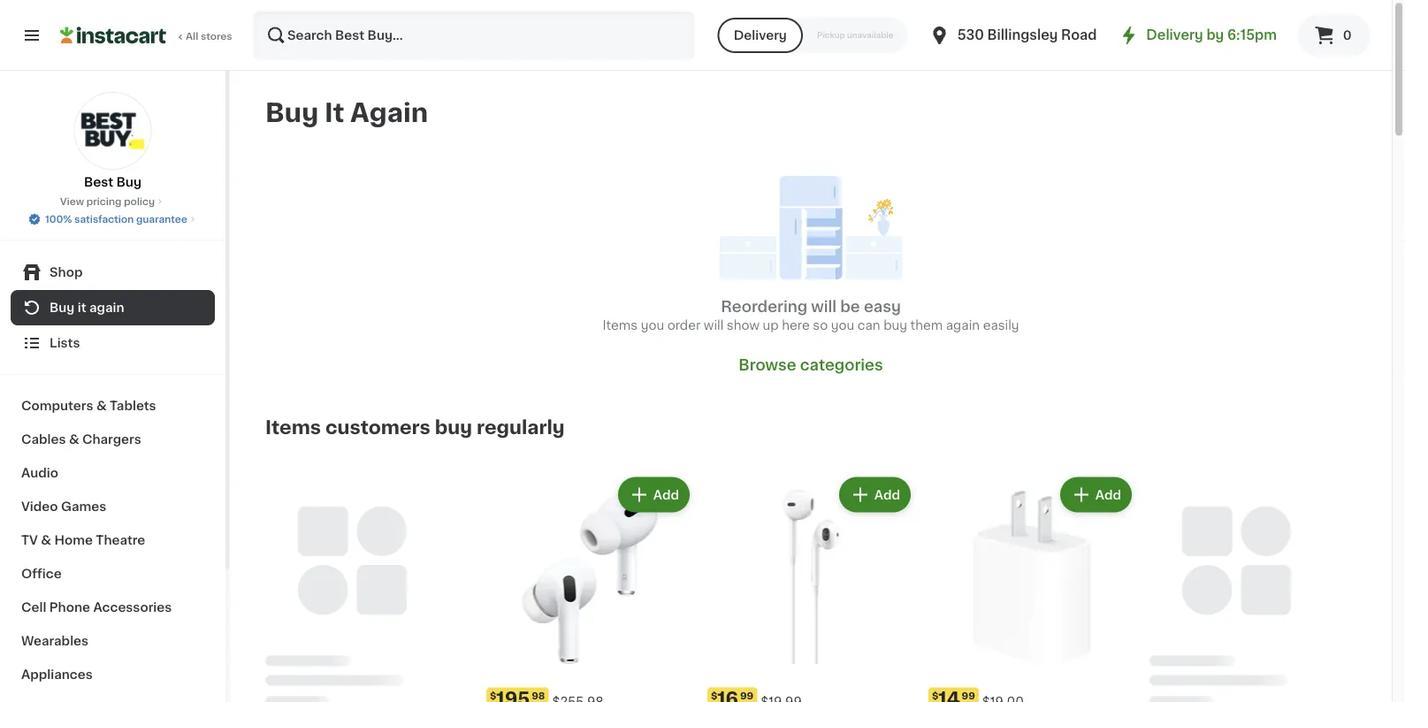 Task type: describe. For each thing, give the bounding box(es) containing it.
shop link
[[11, 255, 215, 290]]

6:15pm
[[1227, 29, 1277, 42]]

$ for $16.99 original price: $19.99 element
[[711, 691, 717, 700]]

530 billingsley road
[[957, 29, 1097, 42]]

wearables
[[21, 635, 88, 647]]

99 for 2nd product group from left
[[740, 691, 754, 700]]

computers
[[21, 400, 93, 412]]

it
[[78, 302, 86, 314]]

1 you from the left
[[641, 319, 664, 331]]

delivery for delivery
[[734, 29, 787, 42]]

best
[[84, 176, 113, 188]]

items inside the reordering will be easy items you order will show up here so you can buy them again easily
[[602, 319, 638, 331]]

$16.99 original price: $19.99 element
[[707, 687, 914, 702]]

reordering
[[721, 299, 807, 314]]

easy
[[864, 299, 901, 314]]

it
[[324, 100, 344, 126]]

so
[[813, 319, 828, 331]]

appliances link
[[11, 658, 215, 691]]

again
[[350, 100, 428, 126]]

1 product group from the left
[[486, 473, 693, 702]]

add button for $16.99 original price: $19.99 element
[[841, 479, 909, 511]]

$14.99 original price: $19.00 element
[[928, 687, 1135, 702]]

policy
[[124, 197, 155, 206]]

buy for buy it again
[[265, 100, 319, 126]]

buy it again link
[[11, 290, 215, 325]]

guarantee
[[136, 214, 187, 224]]

office link
[[11, 557, 215, 591]]

here
[[782, 319, 810, 331]]

tv & home theatre
[[21, 534, 145, 546]]

tv & home theatre link
[[11, 523, 215, 557]]

add for $16.99 original price: $19.99 element add button
[[874, 488, 900, 501]]

wearables link
[[11, 624, 215, 658]]

cell phone accessories link
[[11, 591, 215, 624]]

all
[[186, 31, 198, 41]]

office
[[21, 568, 62, 580]]

all stores link
[[60, 11, 233, 60]]

computers & tablets link
[[11, 389, 215, 423]]

cell phone accessories
[[21, 601, 172, 614]]

browse
[[739, 357, 796, 372]]

view pricing policy link
[[60, 195, 165, 209]]

cables & chargers
[[21, 433, 141, 446]]

99 for first product group from right
[[962, 691, 975, 700]]

& for cables
[[69, 433, 79, 446]]

add for add button associated with $195.98 original price: $255.98 element
[[653, 488, 679, 501]]

3 product group from the left
[[928, 473, 1135, 702]]

show
[[727, 319, 760, 331]]

tablets
[[110, 400, 156, 412]]

0 horizontal spatial buy
[[435, 418, 472, 437]]

accessories
[[93, 601, 172, 614]]

add button for $195.98 original price: $255.98 element
[[620, 479, 688, 511]]

audio
[[21, 467, 58, 479]]

home
[[54, 534, 93, 546]]

service type group
[[718, 18, 908, 53]]

by
[[1206, 29, 1224, 42]]

delivery for delivery by 6:15pm
[[1146, 29, 1203, 42]]

can
[[858, 319, 880, 331]]

billingsley
[[987, 29, 1058, 42]]

video
[[21, 500, 58, 513]]

cell
[[21, 601, 46, 614]]

reordering will be easy items you order will show up here so you can buy them again easily
[[602, 299, 1019, 331]]

0 horizontal spatial items
[[265, 418, 321, 437]]

lists link
[[11, 325, 215, 361]]

1 vertical spatial buy
[[116, 176, 141, 188]]

again inside the reordering will be easy items you order will show up here so you can buy them again easily
[[946, 319, 980, 331]]



Task type: locate. For each thing, give the bounding box(es) containing it.
regularly
[[477, 418, 565, 437]]

1 horizontal spatial &
[[69, 433, 79, 446]]

pricing
[[86, 197, 121, 206]]

buy
[[265, 100, 319, 126], [116, 176, 141, 188], [50, 302, 75, 314]]

chargers
[[82, 433, 141, 446]]

will
[[811, 299, 837, 314], [704, 319, 724, 331]]

you down be
[[831, 319, 854, 331]]

0 vertical spatial buy
[[883, 319, 907, 331]]

appliances
[[21, 668, 93, 681]]

buy for buy it again
[[50, 302, 75, 314]]

& for tv
[[41, 534, 51, 546]]

shop
[[50, 266, 83, 279]]

0 horizontal spatial buy
[[50, 302, 75, 314]]

0
[[1343, 29, 1352, 42]]

road
[[1061, 29, 1097, 42]]

view
[[60, 197, 84, 206]]

100% satisfaction guarantee
[[45, 214, 187, 224]]

delivery
[[1146, 29, 1203, 42], [734, 29, 787, 42]]

buy inside the reordering will be easy items you order will show up here so you can buy them again easily
[[883, 319, 907, 331]]

add button for $14.99 original price: $19.00 element
[[1062, 479, 1130, 511]]

all stores
[[186, 31, 232, 41]]

1 horizontal spatial you
[[831, 319, 854, 331]]

up
[[763, 319, 779, 331]]

0 horizontal spatial again
[[89, 302, 124, 314]]

1 horizontal spatial 99
[[962, 691, 975, 700]]

delivery button
[[718, 18, 803, 53]]

categories
[[800, 357, 883, 372]]

0 button
[[1298, 14, 1371, 57]]

browse categories
[[739, 357, 883, 372]]

easily
[[983, 319, 1019, 331]]

0 vertical spatial buy
[[265, 100, 319, 126]]

2 horizontal spatial add
[[1095, 488, 1121, 501]]

0 horizontal spatial add button
[[620, 479, 688, 511]]

will left the show
[[704, 319, 724, 331]]

instacart logo image
[[60, 25, 166, 46]]

add for $14.99 original price: $19.00 element's add button
[[1095, 488, 1121, 501]]

0 horizontal spatial you
[[641, 319, 664, 331]]

1 horizontal spatial will
[[811, 299, 837, 314]]

100% satisfaction guarantee button
[[28, 209, 198, 226]]

& right tv
[[41, 534, 51, 546]]

you left order
[[641, 319, 664, 331]]

$ for $14.99 original price: $19.00 element
[[932, 691, 938, 700]]

again right them
[[946, 319, 980, 331]]

items left order
[[602, 319, 638, 331]]

None search field
[[253, 11, 695, 60]]

games
[[61, 500, 106, 513]]

product group
[[486, 473, 693, 702], [707, 473, 914, 702], [928, 473, 1135, 702]]

1 add button from the left
[[620, 479, 688, 511]]

$
[[490, 691, 496, 700], [711, 691, 717, 700], [932, 691, 938, 700]]

1 vertical spatial will
[[704, 319, 724, 331]]

view pricing policy
[[60, 197, 155, 206]]

satisfaction
[[74, 214, 134, 224]]

1 vertical spatial buy
[[435, 418, 472, 437]]

stores
[[201, 31, 232, 41]]

buy left regularly
[[435, 418, 472, 437]]

1 vertical spatial &
[[69, 433, 79, 446]]

2 horizontal spatial $
[[932, 691, 938, 700]]

delivery by 6:15pm link
[[1118, 25, 1277, 46]]

customers
[[325, 418, 430, 437]]

& for computers
[[96, 400, 107, 412]]

again
[[89, 302, 124, 314], [946, 319, 980, 331]]

items
[[602, 319, 638, 331], [265, 418, 321, 437]]

1 horizontal spatial buy
[[116, 176, 141, 188]]

0 horizontal spatial $
[[490, 691, 496, 700]]

100%
[[45, 214, 72, 224]]

Search field
[[255, 12, 693, 58]]

0 vertical spatial will
[[811, 299, 837, 314]]

you
[[641, 319, 664, 331], [831, 319, 854, 331]]

0 vertical spatial items
[[602, 319, 638, 331]]

3 $ from the left
[[932, 691, 938, 700]]

1 horizontal spatial add button
[[841, 479, 909, 511]]

2 product group from the left
[[707, 473, 914, 702]]

1 horizontal spatial $
[[711, 691, 717, 700]]

buy it again
[[50, 302, 124, 314]]

2 add from the left
[[874, 488, 900, 501]]

1 vertical spatial again
[[946, 319, 980, 331]]

theatre
[[96, 534, 145, 546]]

add
[[653, 488, 679, 501], [874, 488, 900, 501], [1095, 488, 1121, 501]]

98
[[532, 691, 545, 700]]

3 add from the left
[[1095, 488, 1121, 501]]

cables
[[21, 433, 66, 446]]

2 horizontal spatial buy
[[265, 100, 319, 126]]

delivery by 6:15pm
[[1146, 29, 1277, 42]]

phone
[[49, 601, 90, 614]]

530
[[957, 29, 984, 42]]

them
[[910, 319, 943, 331]]

0 vertical spatial again
[[89, 302, 124, 314]]

$ inside $14.99 original price: $19.00 element
[[932, 691, 938, 700]]

tv
[[21, 534, 38, 546]]

best buy link
[[74, 92, 152, 191]]

items customers buy regularly
[[265, 418, 565, 437]]

1 vertical spatial items
[[265, 418, 321, 437]]

0 horizontal spatial will
[[704, 319, 724, 331]]

3 add button from the left
[[1062, 479, 1130, 511]]

1 add from the left
[[653, 488, 679, 501]]

add button
[[620, 479, 688, 511], [841, 479, 909, 511], [1062, 479, 1130, 511]]

again right it
[[89, 302, 124, 314]]

video games link
[[11, 490, 215, 523]]

0 horizontal spatial delivery
[[734, 29, 787, 42]]

1 horizontal spatial add
[[874, 488, 900, 501]]

2 vertical spatial buy
[[50, 302, 75, 314]]

2 horizontal spatial &
[[96, 400, 107, 412]]

buy it again
[[265, 100, 428, 126]]

2 you from the left
[[831, 319, 854, 331]]

0 horizontal spatial &
[[41, 534, 51, 546]]

best buy
[[84, 176, 141, 188]]

1 horizontal spatial again
[[946, 319, 980, 331]]

items left customers
[[265, 418, 321, 437]]

2 $ from the left
[[711, 691, 717, 700]]

530 billingsley road button
[[929, 11, 1097, 60]]

99
[[740, 691, 754, 700], [962, 691, 975, 700]]

1 $ from the left
[[490, 691, 496, 700]]

audio link
[[11, 456, 215, 490]]

&
[[96, 400, 107, 412], [69, 433, 79, 446], [41, 534, 51, 546]]

1 horizontal spatial items
[[602, 319, 638, 331]]

lists
[[50, 337, 80, 349]]

$ inside $16.99 original price: $19.99 element
[[711, 691, 717, 700]]

buy
[[883, 319, 907, 331], [435, 418, 472, 437]]

0 horizontal spatial add
[[653, 488, 679, 501]]

buy down easy
[[883, 319, 907, 331]]

2 vertical spatial &
[[41, 534, 51, 546]]

1 horizontal spatial buy
[[883, 319, 907, 331]]

$ for $195.98 original price: $255.98 element
[[490, 691, 496, 700]]

2 add button from the left
[[841, 479, 909, 511]]

video games
[[21, 500, 106, 513]]

delivery inside button
[[734, 29, 787, 42]]

2 99 from the left
[[962, 691, 975, 700]]

best buy logo image
[[74, 92, 152, 170]]

1 horizontal spatial delivery
[[1146, 29, 1203, 42]]

will up the so
[[811, 299, 837, 314]]

cables & chargers link
[[11, 423, 215, 456]]

browse categories link
[[739, 355, 883, 374]]

$ inside $195.98 original price: $255.98 element
[[490, 691, 496, 700]]

1 99 from the left
[[740, 691, 754, 700]]

0 horizontal spatial 99
[[740, 691, 754, 700]]

1 horizontal spatial product group
[[707, 473, 914, 702]]

0 vertical spatial &
[[96, 400, 107, 412]]

2 horizontal spatial add button
[[1062, 479, 1130, 511]]

computers & tablets
[[21, 400, 156, 412]]

2 horizontal spatial product group
[[928, 473, 1135, 702]]

$195.98 original price: $255.98 element
[[486, 687, 693, 702]]

order
[[667, 319, 701, 331]]

& left tablets
[[96, 400, 107, 412]]

& right cables
[[69, 433, 79, 446]]

be
[[840, 299, 860, 314]]

0 horizontal spatial product group
[[486, 473, 693, 702]]



Task type: vqa. For each thing, say whether or not it's contained in the screenshot.
Service Type group
yes



